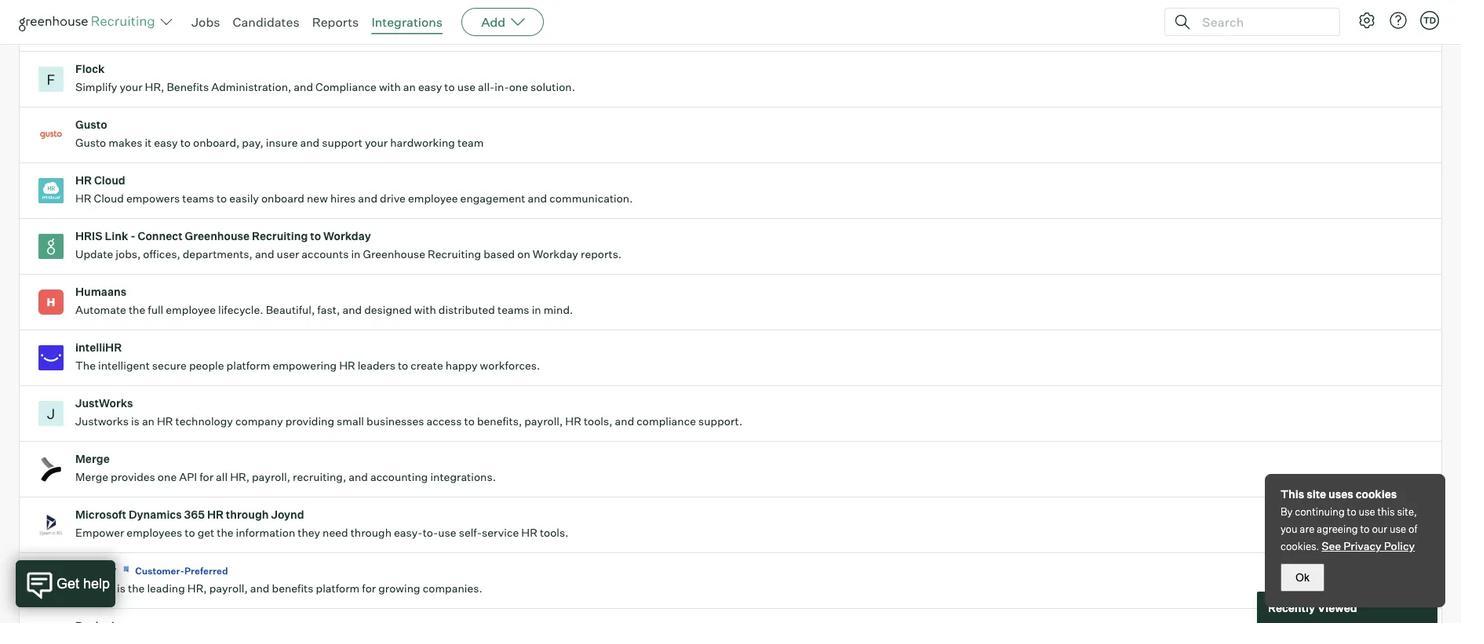 Task type: describe. For each thing, give the bounding box(es) containing it.
greenhouse recruiting image
[[19, 13, 160, 31]]

flock simplify your hr, benefits administration, and compliance with an easy to use all-in-one solution.
[[75, 62, 575, 94]]

this
[[1281, 488, 1305, 501]]

employee inside humaans automate the full employee lifecycle. beautiful, fast, and designed with distributed teams in mind.
[[166, 303, 216, 317]]

td button
[[1418, 8, 1443, 33]]

this
[[1378, 506, 1396, 518]]

factorial hr changes the way companies manage their hr processes, through an all-in-one platform, improving productivity and efficiency. link
[[20, 0, 1442, 52]]

hr cloud hr cloud empowers teams to easily onboard new hires and drive employee engagement and communication.
[[75, 174, 633, 205]]

benefits,
[[477, 415, 522, 428]]

1 gusto from the top
[[75, 118, 107, 132]]

support
[[322, 136, 363, 150]]

businesses
[[367, 415, 424, 428]]

see privacy policy
[[1322, 539, 1416, 553]]

namely for namely is the leading hr, payroll, and benefits platform for growing companies.
[[75, 582, 115, 596]]

to inside intellihr the intelligent secure people platform empowering hr leaders to create happy workforces.
[[398, 359, 408, 373]]

is inside justworks justworks is an hr technology company providing small businesses access to benefits, payroll, hr tools, and compliance support.
[[131, 415, 140, 428]]

manage
[[288, 7, 329, 21]]

all- inside flock simplify your hr, benefits administration, and compliance with an easy to use all-in-one solution.
[[478, 80, 495, 94]]

1 merge from the top
[[75, 452, 110, 466]]

link
[[105, 229, 128, 243]]

in inside humaans automate the full employee lifecycle. beautiful, fast, and designed with distributed teams in mind.
[[532, 303, 541, 317]]

cookies
[[1356, 488, 1398, 501]]

the inside microsoft dynamics 365 hr through joynd empower employees to get the information they need through easy-to-use self-service hr tools.
[[217, 526, 234, 540]]

changes
[[141, 7, 185, 21]]

use inside flock simplify your hr, benefits administration, and compliance with an easy to use all-in-one solution.
[[457, 80, 476, 94]]

employee inside hr cloud hr cloud empowers teams to easily onboard new hires and drive employee engagement and communication.
[[408, 192, 458, 205]]

teams inside humaans automate the full employee lifecycle. beautiful, fast, and designed with distributed teams in mind.
[[498, 303, 530, 317]]

need
[[323, 526, 348, 540]]

this site uses cookies
[[1281, 488, 1398, 501]]

easily
[[229, 192, 259, 205]]

processes,
[[376, 7, 432, 21]]

your inside 'gusto gusto makes it easy to onboard, pay, insure and support your hardworking team'
[[365, 136, 388, 150]]

accounting
[[371, 470, 428, 484]]

they
[[298, 526, 320, 540]]

in- inside factorial hr changes the way companies manage their hr processes, through an all-in-one platform, improving productivity and efficiency.
[[510, 7, 524, 21]]

new
[[307, 192, 328, 205]]

workforces.
[[480, 359, 540, 373]]

privacy
[[1344, 539, 1382, 553]]

to inside hris link - connect greenhouse recruiting to workday update jobs, offices, departments, and user accounts in greenhouse recruiting based on workday reports.
[[310, 229, 321, 243]]

td
[[1424, 15, 1437, 26]]

technology
[[176, 415, 233, 428]]

jobs
[[192, 14, 220, 30]]

payroll, inside justworks justworks is an hr technology company providing small businesses access to benefits, payroll, hr tools, and compliance support.
[[525, 415, 563, 428]]

payroll, inside merge merge provides one api for all hr, payroll, recruiting, and accounting integrations.
[[252, 470, 291, 484]]

factorial hr changes the way companies manage their hr processes, through an all-in-one platform, improving productivity and efficiency.
[[75, 7, 734, 38]]

hardworking
[[390, 136, 455, 150]]

empowering
[[273, 359, 337, 373]]

people
[[189, 359, 224, 373]]

microsoft dynamics 365 hr through joynd empower employees to get the information they need through easy-to-use self-service hr tools.
[[75, 508, 569, 540]]

benefits
[[272, 582, 314, 596]]

justworks
[[75, 415, 129, 428]]

fast,
[[317, 303, 340, 317]]

integrations link
[[372, 14, 443, 30]]

provides
[[111, 470, 155, 484]]

productivity
[[650, 7, 712, 21]]

justworks
[[75, 397, 133, 410]]

site
[[1307, 488, 1327, 501]]

easy inside flock simplify your hr, benefits administration, and compliance with an easy to use all-in-one solution.
[[418, 80, 442, 94]]

pay,
[[242, 136, 264, 150]]

solution.
[[531, 80, 575, 94]]

justworks justworks is an hr technology company providing small businesses access to benefits, payroll, hr tools, and compliance support.
[[75, 397, 743, 428]]

0 horizontal spatial payroll,
[[209, 582, 248, 596]]

on
[[518, 247, 531, 261]]

intellihr
[[75, 341, 122, 355]]

ok
[[1296, 572, 1310, 584]]

way
[[206, 7, 227, 21]]

reports
[[312, 14, 359, 30]]

to left our
[[1361, 523, 1370, 535]]

viewed
[[1318, 601, 1358, 615]]

departments,
[[183, 247, 253, 261]]

gusto gusto makes it easy to onboard, pay, insure and support your hardworking team
[[75, 118, 484, 150]]

to inside justworks justworks is an hr technology company providing small businesses access to benefits, payroll, hr tools, and compliance support.
[[464, 415, 475, 428]]

j
[[47, 405, 55, 423]]

hr inside intellihr the intelligent secure people platform empowering hr leaders to create happy workforces.
[[339, 359, 355, 373]]

continuing
[[1296, 506, 1346, 518]]

1 vertical spatial through
[[226, 508, 269, 522]]

beautiful,
[[266, 303, 315, 317]]

leading
[[147, 582, 185, 596]]

leaders
[[358, 359, 396, 373]]

namely is the leading hr, payroll, and benefits platform for growing companies.
[[75, 582, 483, 596]]

connect
[[138, 229, 183, 243]]

add
[[481, 14, 506, 30]]

one inside flock simplify your hr, benefits administration, and compliance with an easy to use all-in-one solution.
[[509, 80, 528, 94]]

recently viewed
[[1269, 601, 1358, 615]]

hires
[[330, 192, 356, 205]]

service
[[482, 526, 519, 540]]

configure image
[[1358, 11, 1377, 30]]

in inside hris link - connect greenhouse recruiting to workday update jobs, offices, departments, and user accounts in greenhouse recruiting based on workday reports.
[[351, 247, 361, 261]]

0 vertical spatial recruiting
[[252, 229, 308, 243]]

designed
[[364, 303, 412, 317]]

and left "benefits"
[[250, 582, 270, 596]]

ok button
[[1281, 564, 1325, 592]]

the inside factorial hr changes the way companies manage their hr processes, through an all-in-one platform, improving productivity and efficiency.
[[187, 7, 204, 21]]

365
[[184, 508, 205, 522]]

employees
[[127, 526, 182, 540]]

all
[[216, 470, 228, 484]]

you
[[1281, 523, 1298, 535]]

candidates link
[[233, 14, 300, 30]]

-
[[131, 229, 136, 243]]

small
[[337, 415, 364, 428]]

are
[[1300, 523, 1315, 535]]

benefits
[[167, 80, 209, 94]]

flock
[[75, 62, 105, 76]]

and inside merge merge provides one api for all hr, payroll, recruiting, and accounting integrations.
[[349, 470, 368, 484]]

through inside factorial hr changes the way companies manage their hr processes, through an all-in-one platform, improving productivity and efficiency.
[[435, 7, 476, 21]]

platform,
[[546, 7, 593, 21]]

providing
[[286, 415, 334, 428]]

0 vertical spatial workday
[[324, 229, 371, 243]]

cookies.
[[1281, 540, 1320, 553]]

information
[[236, 526, 295, 540]]

an inside factorial hr changes the way companies manage their hr processes, through an all-in-one platform, improving productivity and efficiency.
[[478, 7, 491, 21]]

empowers
[[126, 192, 180, 205]]



Task type: locate. For each thing, give the bounding box(es) containing it.
hr, down preferred
[[188, 582, 207, 596]]

in- right the add
[[510, 7, 524, 21]]

teams
[[182, 192, 214, 205], [498, 303, 530, 317]]

platform
[[227, 359, 270, 373], [316, 582, 360, 596]]

0 horizontal spatial recruiting
[[252, 229, 308, 243]]

use left self-
[[438, 526, 457, 540]]

easy inside 'gusto gusto makes it easy to onboard, pay, insure and support your hardworking team'
[[154, 136, 178, 150]]

is right justworks
[[131, 415, 140, 428]]

td button
[[1421, 11, 1440, 30]]

the
[[75, 359, 96, 373]]

is
[[131, 415, 140, 428], [117, 582, 126, 596]]

1 vertical spatial hr,
[[230, 470, 250, 484]]

to down uses
[[1348, 506, 1357, 518]]

companies.
[[423, 582, 483, 596]]

and inside humaans automate the full employee lifecycle. beautiful, fast, and designed with distributed teams in mind.
[[343, 303, 362, 317]]

through up information
[[226, 508, 269, 522]]

cloud up link
[[94, 192, 124, 205]]

by continuing to use this site, you are agreeing to our use of cookies.
[[1281, 506, 1418, 553]]

recently
[[1269, 601, 1316, 615]]

intelligent
[[98, 359, 150, 373]]

all- left platform,
[[493, 7, 510, 21]]

Search text field
[[1199, 11, 1326, 33]]

humaans automate the full employee lifecycle. beautiful, fast, and designed with distributed teams in mind.
[[75, 285, 573, 317]]

0 horizontal spatial employee
[[166, 303, 216, 317]]

customer-
[[135, 565, 184, 577]]

1 vertical spatial employee
[[166, 303, 216, 317]]

easy
[[418, 80, 442, 94], [154, 136, 178, 150]]

1 vertical spatial gusto
[[75, 136, 106, 150]]

companies
[[229, 7, 285, 21]]

secure
[[152, 359, 187, 373]]

is left the leading
[[117, 582, 126, 596]]

with right compliance
[[379, 80, 401, 94]]

1 cloud from the top
[[94, 174, 125, 187]]

offices,
[[143, 247, 180, 261]]

dynamics
[[129, 508, 182, 522]]

and right engagement
[[528, 192, 547, 205]]

and right hires
[[358, 192, 378, 205]]

1 horizontal spatial employee
[[408, 192, 458, 205]]

1 namely from the top
[[75, 564, 116, 578]]

gusto left makes
[[75, 136, 106, 150]]

hr, right the all
[[230, 470, 250, 484]]

1 horizontal spatial through
[[351, 526, 392, 540]]

it
[[145, 136, 152, 150]]

through
[[435, 7, 476, 21], [226, 508, 269, 522], [351, 526, 392, 540]]

automate
[[75, 303, 126, 317]]

2 namely from the top
[[75, 582, 115, 596]]

platform right people
[[227, 359, 270, 373]]

and right fast, at the left of page
[[343, 303, 362, 317]]

and right tools,
[[615, 415, 635, 428]]

hr, inside merge merge provides one api for all hr, payroll, recruiting, and accounting integrations.
[[230, 470, 250, 484]]

1 horizontal spatial easy
[[418, 80, 442, 94]]

communication.
[[550, 192, 633, 205]]

2 vertical spatial hr,
[[188, 582, 207, 596]]

1 horizontal spatial greenhouse
[[363, 247, 426, 261]]

and right productivity
[[715, 7, 734, 21]]

2 horizontal spatial hr,
[[230, 470, 250, 484]]

1 vertical spatial platform
[[316, 582, 360, 596]]

0 vertical spatial cloud
[[94, 174, 125, 187]]

joynd
[[271, 508, 304, 522]]

1 horizontal spatial platform
[[316, 582, 360, 596]]

1 horizontal spatial recruiting
[[428, 247, 481, 261]]

0 horizontal spatial workday
[[324, 229, 371, 243]]

and left user
[[255, 247, 274, 261]]

employee right full
[[166, 303, 216, 317]]

your right support
[[365, 136, 388, 150]]

hr, inside flock simplify your hr, benefits administration, and compliance with an easy to use all-in-one solution.
[[145, 80, 164, 94]]

humaans
[[75, 285, 127, 299]]

1 vertical spatial for
[[362, 582, 376, 596]]

2 merge from the top
[[75, 470, 108, 484]]

your right simplify
[[120, 80, 143, 94]]

uses
[[1329, 488, 1354, 501]]

merge down justworks
[[75, 452, 110, 466]]

0 horizontal spatial greenhouse
[[185, 229, 250, 243]]

in left mind. on the left of the page
[[532, 303, 541, 317]]

merge
[[75, 452, 110, 466], [75, 470, 108, 484]]

site,
[[1398, 506, 1418, 518]]

cloud
[[94, 174, 125, 187], [94, 192, 124, 205]]

accounts
[[302, 247, 349, 261]]

and inside hris link - connect greenhouse recruiting to workday update jobs, offices, departments, and user accounts in greenhouse recruiting based on workday reports.
[[255, 247, 274, 261]]

1 vertical spatial merge
[[75, 470, 108, 484]]

the inside humaans automate the full employee lifecycle. beautiful, fast, and designed with distributed teams in mind.
[[129, 303, 145, 317]]

see privacy policy link
[[1322, 539, 1416, 553]]

hris
[[75, 229, 102, 243]]

0 horizontal spatial teams
[[182, 192, 214, 205]]

an
[[478, 7, 491, 21], [403, 80, 416, 94], [142, 415, 155, 428]]

administration,
[[211, 80, 292, 94]]

for left growing
[[362, 582, 376, 596]]

agreeing
[[1318, 523, 1359, 535]]

to up hardworking
[[445, 80, 455, 94]]

and
[[715, 7, 734, 21], [294, 80, 313, 94], [300, 136, 320, 150], [358, 192, 378, 205], [528, 192, 547, 205], [255, 247, 274, 261], [343, 303, 362, 317], [615, 415, 635, 428], [349, 470, 368, 484], [250, 582, 270, 596]]

2 vertical spatial payroll,
[[209, 582, 248, 596]]

self-
[[459, 526, 482, 540]]

0 vertical spatial platform
[[227, 359, 270, 373]]

full
[[148, 303, 164, 317]]

teams left mind. on the left of the page
[[498, 303, 530, 317]]

0 vertical spatial employee
[[408, 192, 458, 205]]

to left onboard,
[[180, 136, 191, 150]]

makes
[[109, 136, 142, 150]]

your inside flock simplify your hr, benefits administration, and compliance with an easy to use all-in-one solution.
[[120, 80, 143, 94]]

1 vertical spatial is
[[117, 582, 126, 596]]

an right justworks
[[142, 415, 155, 428]]

with inside humaans automate the full employee lifecycle. beautiful, fast, and designed with distributed teams in mind.
[[414, 303, 436, 317]]

0 horizontal spatial an
[[142, 415, 155, 428]]

2 horizontal spatial payroll,
[[525, 415, 563, 428]]

hr, left benefits
[[145, 80, 164, 94]]

and right recruiting,
[[349, 470, 368, 484]]

0 vertical spatial with
[[379, 80, 401, 94]]

1 vertical spatial easy
[[154, 136, 178, 150]]

0 vertical spatial one
[[524, 7, 544, 21]]

1 vertical spatial teams
[[498, 303, 530, 317]]

one inside factorial hr changes the way companies manage their hr processes, through an all-in-one platform, improving productivity and efficiency.
[[524, 7, 544, 21]]

1 vertical spatial recruiting
[[428, 247, 481, 261]]

to left 'create'
[[398, 359, 408, 373]]

0 vertical spatial merge
[[75, 452, 110, 466]]

0 horizontal spatial with
[[379, 80, 401, 94]]

0 horizontal spatial in-
[[495, 80, 509, 94]]

candidates
[[233, 14, 300, 30]]

1 horizontal spatial hr,
[[188, 582, 207, 596]]

0 vertical spatial payroll,
[[525, 415, 563, 428]]

1 horizontal spatial payroll,
[[252, 470, 291, 484]]

to left 'easily'
[[217, 192, 227, 205]]

with right designed
[[414, 303, 436, 317]]

onboard
[[261, 192, 305, 205]]

an right integrations link at the top of page
[[478, 7, 491, 21]]

teams inside hr cloud hr cloud empowers teams to easily onboard new hires and drive employee engagement and communication.
[[182, 192, 214, 205]]

platform inside intellihr the intelligent secure people platform empowering hr leaders to create happy workforces.
[[227, 359, 270, 373]]

the left full
[[129, 303, 145, 317]]

1 vertical spatial greenhouse
[[363, 247, 426, 261]]

an up hardworking
[[403, 80, 416, 94]]

through left the add
[[435, 7, 476, 21]]

our
[[1373, 523, 1388, 535]]

1 vertical spatial cloud
[[94, 192, 124, 205]]

empower
[[75, 526, 124, 540]]

in- left solution.
[[495, 80, 509, 94]]

workday
[[324, 229, 371, 243], [533, 247, 579, 261]]

workday up accounts
[[324, 229, 371, 243]]

recruiting up user
[[252, 229, 308, 243]]

0 vertical spatial is
[[131, 415, 140, 428]]

payroll, right benefits,
[[525, 415, 563, 428]]

and inside flock simplify your hr, benefits administration, and compliance with an easy to use all-in-one solution.
[[294, 80, 313, 94]]

one inside merge merge provides one api for all hr, payroll, recruiting, and accounting integrations.
[[158, 470, 177, 484]]

update
[[75, 247, 113, 261]]

company
[[235, 415, 283, 428]]

teams right empowers
[[182, 192, 214, 205]]

0 vertical spatial greenhouse
[[185, 229, 250, 243]]

to up accounts
[[310, 229, 321, 243]]

recruiting left based
[[428, 247, 481, 261]]

to left get
[[185, 526, 195, 540]]

for left the all
[[200, 470, 214, 484]]

1 vertical spatial with
[[414, 303, 436, 317]]

1 horizontal spatial in-
[[510, 7, 524, 21]]

0 vertical spatial namely
[[75, 564, 116, 578]]

platform right "benefits"
[[316, 582, 360, 596]]

merge up the microsoft
[[75, 470, 108, 484]]

one
[[524, 7, 544, 21], [509, 80, 528, 94], [158, 470, 177, 484]]

one left api
[[158, 470, 177, 484]]

the left way
[[187, 7, 204, 21]]

team
[[458, 136, 484, 150]]

2 horizontal spatial through
[[435, 7, 476, 21]]

0 vertical spatial all-
[[493, 7, 510, 21]]

0 horizontal spatial easy
[[154, 136, 178, 150]]

for inside merge merge provides one api for all hr, payroll, recruiting, and accounting integrations.
[[200, 470, 214, 484]]

greenhouse
[[185, 229, 250, 243], [363, 247, 426, 261]]

0 horizontal spatial platform
[[227, 359, 270, 373]]

0 vertical spatial for
[[200, 470, 214, 484]]

0 horizontal spatial your
[[120, 80, 143, 94]]

tools.
[[540, 526, 569, 540]]

and inside factorial hr changes the way companies manage their hr processes, through an all-in-one platform, improving productivity and efficiency.
[[715, 7, 734, 21]]

0 vertical spatial your
[[120, 80, 143, 94]]

1 vertical spatial in
[[532, 303, 541, 317]]

payroll, up joynd
[[252, 470, 291, 484]]

0 vertical spatial gusto
[[75, 118, 107, 132]]

0 horizontal spatial in
[[351, 247, 361, 261]]

api
[[179, 470, 197, 484]]

based
[[484, 247, 515, 261]]

support.
[[699, 415, 743, 428]]

use up team
[[457, 80, 476, 94]]

to inside flock simplify your hr, benefits administration, and compliance with an easy to use all-in-one solution.
[[445, 80, 455, 94]]

employee right drive
[[408, 192, 458, 205]]

f
[[47, 71, 55, 88]]

greenhouse down drive
[[363, 247, 426, 261]]

engagement
[[461, 192, 526, 205]]

to right access
[[464, 415, 475, 428]]

use left this
[[1359, 506, 1376, 518]]

in
[[351, 247, 361, 261], [532, 303, 541, 317]]

with inside flock simplify your hr, benefits administration, and compliance with an easy to use all-in-one solution.
[[379, 80, 401, 94]]

1 vertical spatial one
[[509, 80, 528, 94]]

all- up team
[[478, 80, 495, 94]]

one left platform,
[[524, 7, 544, 21]]

an inside flock simplify your hr, benefits administration, and compliance with an easy to use all-in-one solution.
[[403, 80, 416, 94]]

2 gusto from the top
[[75, 136, 106, 150]]

lifecycle.
[[218, 303, 264, 317]]

an inside justworks justworks is an hr technology company providing small businesses access to benefits, payroll, hr tools, and compliance support.
[[142, 415, 155, 428]]

improving
[[595, 7, 648, 21]]

the down 'customer-'
[[128, 582, 145, 596]]

1 horizontal spatial for
[[362, 582, 376, 596]]

recruiting,
[[293, 470, 346, 484]]

and inside justworks justworks is an hr technology company providing small businesses access to benefits, payroll, hr tools, and compliance support.
[[615, 415, 635, 428]]

1 horizontal spatial workday
[[533, 247, 579, 261]]

2 cloud from the top
[[94, 192, 124, 205]]

use inside microsoft dynamics 365 hr through joynd empower employees to get the information they need through easy-to-use self-service hr tools.
[[438, 526, 457, 540]]

2 horizontal spatial an
[[478, 7, 491, 21]]

namely for namely
[[75, 564, 116, 578]]

gusto down simplify
[[75, 118, 107, 132]]

1 vertical spatial payroll,
[[252, 470, 291, 484]]

workday right on
[[533, 247, 579, 261]]

for
[[200, 470, 214, 484], [362, 582, 376, 596]]

integrations.
[[431, 470, 496, 484]]

all- inside factorial hr changes the way companies manage their hr processes, through an all-in-one platform, improving productivity and efficiency.
[[493, 7, 510, 21]]

2 vertical spatial through
[[351, 526, 392, 540]]

and inside 'gusto gusto makes it easy to onboard, pay, insure and support your hardworking team'
[[300, 136, 320, 150]]

to inside hr cloud hr cloud empowers teams to easily onboard new hires and drive employee engagement and communication.
[[217, 192, 227, 205]]

use left of
[[1390, 523, 1407, 535]]

easy right the 'it'
[[154, 136, 178, 150]]

distributed
[[439, 303, 495, 317]]

easy up hardworking
[[418, 80, 442, 94]]

2 vertical spatial one
[[158, 470, 177, 484]]

through right need
[[351, 526, 392, 540]]

1 vertical spatial namely
[[75, 582, 115, 596]]

0 horizontal spatial through
[[226, 508, 269, 522]]

2 vertical spatial an
[[142, 415, 155, 428]]

and left compliance
[[294, 80, 313, 94]]

reports.
[[581, 247, 622, 261]]

tools,
[[584, 415, 613, 428]]

1 vertical spatial an
[[403, 80, 416, 94]]

in- inside flock simplify your hr, benefits administration, and compliance with an easy to use all-in-one solution.
[[495, 80, 509, 94]]

cloud down makes
[[94, 174, 125, 187]]

efficiency.
[[75, 24, 127, 38]]

0 vertical spatial an
[[478, 7, 491, 21]]

preferred
[[184, 565, 228, 577]]

factorial
[[75, 7, 120, 21]]

and right insure
[[300, 136, 320, 150]]

1 horizontal spatial is
[[131, 415, 140, 428]]

to inside 'gusto gusto makes it easy to onboard, pay, insure and support your hardworking team'
[[180, 136, 191, 150]]

to-
[[423, 526, 438, 540]]

1 horizontal spatial your
[[365, 136, 388, 150]]

customer-preferred
[[135, 565, 228, 577]]

1 vertical spatial workday
[[533, 247, 579, 261]]

0 vertical spatial hr,
[[145, 80, 164, 94]]

1 vertical spatial all-
[[478, 80, 495, 94]]

create
[[411, 359, 443, 373]]

1 vertical spatial in-
[[495, 80, 509, 94]]

to inside microsoft dynamics 365 hr through joynd empower employees to get the information they need through easy-to-use self-service hr tools.
[[185, 526, 195, 540]]

the right get
[[217, 526, 234, 540]]

1 horizontal spatial in
[[532, 303, 541, 317]]

1 horizontal spatial teams
[[498, 303, 530, 317]]

1 horizontal spatial an
[[403, 80, 416, 94]]

1 horizontal spatial with
[[414, 303, 436, 317]]

merge merge provides one api for all hr, payroll, recruiting, and accounting integrations.
[[75, 452, 496, 484]]

0 vertical spatial teams
[[182, 192, 214, 205]]

in right accounts
[[351, 247, 361, 261]]

0 vertical spatial easy
[[418, 80, 442, 94]]

0 horizontal spatial is
[[117, 582, 126, 596]]

payroll, down preferred
[[209, 582, 248, 596]]

0 vertical spatial in
[[351, 247, 361, 261]]

intellihr the intelligent secure people platform empowering hr leaders to create happy workforces.
[[75, 341, 540, 373]]

one left solution.
[[509, 80, 528, 94]]

0 horizontal spatial for
[[200, 470, 214, 484]]

0 horizontal spatial hr,
[[145, 80, 164, 94]]

1 vertical spatial your
[[365, 136, 388, 150]]

0 vertical spatial through
[[435, 7, 476, 21]]

0 vertical spatial in-
[[510, 7, 524, 21]]

greenhouse up departments,
[[185, 229, 250, 243]]



Task type: vqa. For each thing, say whether or not it's contained in the screenshot.
Pipeline
no



